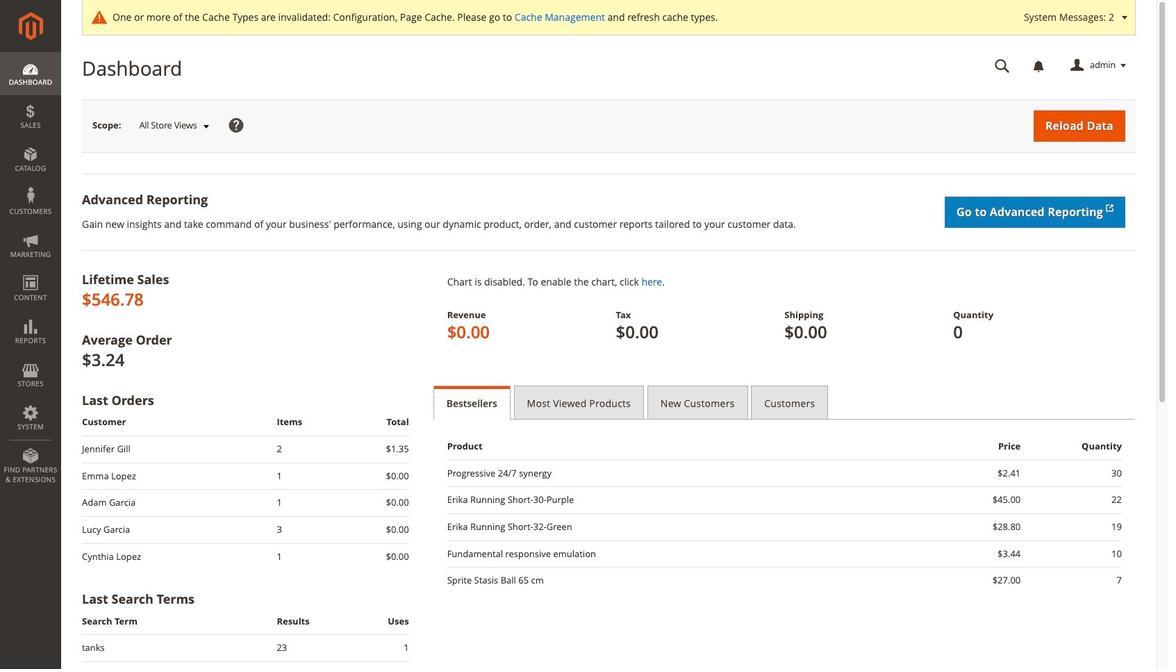 Task type: locate. For each thing, give the bounding box(es) containing it.
magento admin panel image
[[18, 12, 43, 40]]

menu bar
[[0, 52, 61, 491]]

tab list
[[433, 386, 1136, 420]]

None text field
[[985, 54, 1020, 78]]



